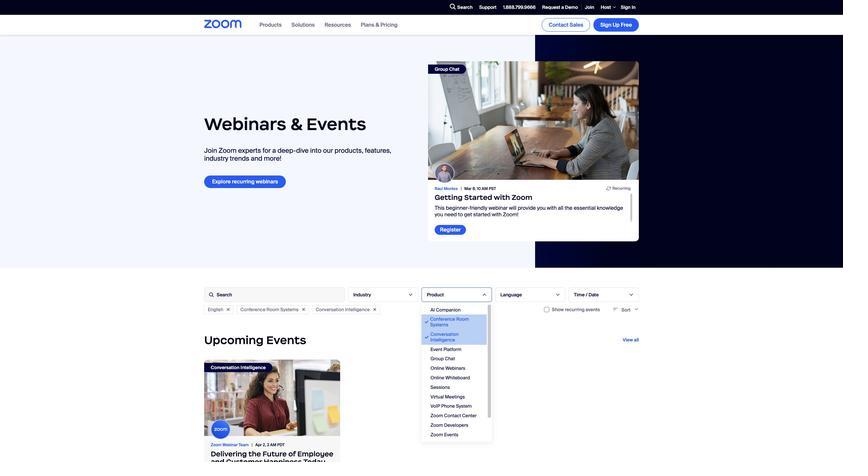 Task type: locate. For each thing, give the bounding box(es) containing it.
1 horizontal spatial join
[[585, 4, 595, 10]]

am
[[482, 186, 488, 191], [270, 443, 277, 448]]

join inside the join zoom experts for a deep-dive into our products, features, industry trends and more!
[[204, 146, 217, 155]]

0 vertical spatial am
[[482, 186, 488, 191]]

recurring right "explore"
[[232, 178, 255, 185]]

Search field
[[204, 288, 345, 302]]

get
[[464, 211, 472, 218]]

0 horizontal spatial am
[[270, 443, 277, 448]]

you left need
[[435, 211, 443, 218]]

explore recurring webinars
[[212, 178, 278, 185]]

intelligence down industry at the bottom left
[[345, 307, 370, 313]]

zoom for zoom contact center
[[431, 413, 443, 419]]

1 horizontal spatial you
[[537, 205, 546, 212]]

1 vertical spatial and
[[211, 458, 225, 462]]

plans & pricing link
[[361, 21, 398, 28]]

2 horizontal spatial conversation intelligence
[[431, 331, 459, 343]]

2 horizontal spatial conversation
[[431, 331, 459, 337]]

customer
[[226, 458, 262, 462]]

online for online webinars
[[431, 365, 445, 371]]

0 horizontal spatial all
[[558, 205, 564, 212]]

all left essential
[[558, 205, 564, 212]]

am for pst
[[482, 186, 488, 191]]

& right the plans
[[376, 21, 379, 28]]

you right provide
[[537, 205, 546, 212]]

1 horizontal spatial the
[[565, 205, 573, 212]]

1 vertical spatial conversation
[[431, 331, 459, 337]]

industry
[[204, 154, 228, 163]]

0 vertical spatial conference room systems
[[241, 307, 299, 313]]

0 horizontal spatial the
[[249, 450, 261, 459]]

zoom for zoom one
[[431, 441, 443, 447]]

conference down ai companion
[[430, 316, 455, 322]]

1 vertical spatial webinars
[[446, 365, 466, 371]]

0 vertical spatial sign
[[621, 4, 631, 10]]

for
[[263, 146, 271, 155]]

1 horizontal spatial conversation intelligence
[[316, 307, 370, 313]]

1 vertical spatial a
[[272, 146, 276, 155]]

conference room systems
[[241, 307, 299, 313], [430, 316, 469, 328]]

sign left up
[[601, 21, 612, 28]]

features,
[[365, 146, 392, 155]]

1 vertical spatial events
[[266, 333, 306, 348]]

webinars & events
[[204, 113, 367, 135]]

0 horizontal spatial you
[[435, 211, 443, 218]]

the left essential
[[565, 205, 573, 212]]

2 vertical spatial intelligence
[[241, 365, 266, 371]]

0 vertical spatial webinars
[[204, 113, 287, 135]]

to
[[458, 211, 463, 218]]

conversation intelligence
[[316, 307, 370, 313], [431, 331, 459, 343], [211, 365, 266, 371]]

0 horizontal spatial sign
[[601, 21, 612, 28]]

1 vertical spatial intelligence
[[431, 337, 455, 343]]

a left "demo"
[[562, 4, 564, 10]]

1 horizontal spatial systems
[[430, 322, 449, 328]]

am for pdt
[[270, 443, 277, 448]]

phone
[[442, 403, 455, 409]]

0 vertical spatial &
[[376, 21, 379, 28]]

zoom inside getting started with zoom this beginner-friendly webinar will provide you with all the essential knowledge you need to get started with zoom!
[[512, 193, 533, 202]]

1 vertical spatial group
[[431, 356, 444, 362]]

1 vertical spatial online
[[431, 375, 445, 381]]

intelligence
[[345, 307, 370, 313], [431, 337, 455, 343], [241, 365, 266, 371]]

1 horizontal spatial conference
[[430, 316, 455, 322]]

raul montes link
[[435, 186, 465, 191]]

you
[[537, 205, 546, 212], [435, 211, 443, 218]]

recurring for explore
[[232, 178, 255, 185]]

need
[[445, 211, 457, 218]]

search image
[[450, 4, 456, 10]]

view
[[623, 337, 633, 343]]

sort
[[622, 307, 631, 313]]

sign up free link
[[594, 18, 639, 32]]

0 vertical spatial recurring
[[232, 178, 255, 185]]

&
[[376, 21, 379, 28], [291, 113, 302, 135]]

online for online whiteboard
[[431, 375, 445, 381]]

chat
[[449, 66, 460, 72], [445, 356, 455, 362]]

started
[[465, 193, 493, 202]]

group chat
[[435, 66, 460, 72], [431, 356, 455, 362]]

1 horizontal spatial recurring
[[565, 307, 585, 313]]

english
[[208, 307, 223, 313]]

into
[[310, 146, 322, 155]]

1 horizontal spatial a
[[562, 4, 564, 10]]

1 vertical spatial contact
[[444, 413, 461, 419]]

systems
[[281, 307, 299, 313], [430, 322, 449, 328]]

recurring down time
[[565, 307, 585, 313]]

conference
[[241, 307, 266, 313], [430, 316, 455, 322]]

search
[[458, 4, 473, 10]]

0 vertical spatial join
[[585, 4, 595, 10]]

1 vertical spatial conference room systems
[[430, 316, 469, 328]]

more!
[[264, 154, 282, 163]]

1 vertical spatial chat
[[445, 356, 455, 362]]

systems inside conference room systems
[[430, 322, 449, 328]]

0 vertical spatial conversation intelligence
[[316, 307, 370, 313]]

zoom left one on the bottom
[[431, 441, 443, 447]]

2 horizontal spatial events
[[444, 432, 459, 438]]

2 horizontal spatial intelligence
[[431, 337, 455, 343]]

with up webinar
[[494, 193, 510, 202]]

& for plans
[[376, 21, 379, 28]]

online up 'sessions' on the right
[[431, 375, 445, 381]]

sign
[[621, 4, 631, 10], [601, 21, 612, 28]]

time / date
[[574, 292, 599, 298]]

1 online from the top
[[431, 365, 445, 371]]

getting started with zoom this beginner-friendly webinar will provide you with all the essential knowledge you need to get started with zoom!
[[435, 193, 624, 218]]

am right 10
[[482, 186, 488, 191]]

0 horizontal spatial and
[[211, 458, 225, 462]]

online
[[431, 365, 445, 371], [431, 375, 445, 381]]

0 vertical spatial all
[[558, 205, 564, 212]]

plans
[[361, 21, 375, 28]]

products button
[[260, 21, 282, 28]]

of
[[289, 450, 296, 459]]

0 horizontal spatial intelligence
[[241, 365, 266, 371]]

conference down "search" field
[[241, 307, 266, 313]]

1 vertical spatial &
[[291, 113, 302, 135]]

systems down "search" field
[[281, 307, 299, 313]]

0 horizontal spatial &
[[291, 113, 302, 135]]

sign left in
[[621, 4, 631, 10]]

explore recurring webinars link
[[204, 176, 286, 188]]

with left zoom! in the top right of the page
[[492, 211, 502, 218]]

1 vertical spatial join
[[204, 146, 217, 155]]

zoom for zoom webinar team
[[211, 443, 222, 448]]

1 horizontal spatial conference room systems
[[430, 316, 469, 328]]

pdt
[[277, 443, 285, 448]]

0 vertical spatial and
[[251, 154, 263, 163]]

webinars up experts
[[204, 113, 287, 135]]

host
[[601, 4, 611, 10]]

0 vertical spatial room
[[267, 307, 279, 313]]

intelligence up event platform at the right of page
[[431, 337, 455, 343]]

2 vertical spatial conversation
[[211, 365, 240, 371]]

2 vertical spatial events
[[444, 432, 459, 438]]

0 horizontal spatial recurring
[[232, 178, 255, 185]]

2
[[267, 443, 269, 448]]

1 vertical spatial recurring
[[565, 307, 585, 313]]

2 online from the top
[[431, 375, 445, 381]]

started
[[474, 211, 491, 218]]

1 horizontal spatial intelligence
[[345, 307, 370, 313]]

1 horizontal spatial contact
[[549, 21, 569, 28]]

1 vertical spatial conference
[[430, 316, 455, 322]]

0 horizontal spatial join
[[204, 146, 217, 155]]

with right provide
[[547, 205, 557, 212]]

0 vertical spatial conference
[[241, 307, 266, 313]]

1 horizontal spatial sign
[[621, 4, 631, 10]]

all right view
[[634, 337, 639, 343]]

and down zoom webinar team
[[211, 458, 225, 462]]

show recurring events
[[552, 307, 600, 313]]

webinars
[[204, 113, 287, 135], [446, 365, 466, 371]]

conversation inside conversation intelligence link
[[211, 365, 240, 371]]

group chat link
[[428, 61, 639, 180]]

conference room systems down companion
[[430, 316, 469, 328]]

1 vertical spatial the
[[249, 450, 261, 459]]

0 horizontal spatial conversation
[[211, 365, 240, 371]]

0 vertical spatial intelligence
[[345, 307, 370, 313]]

products,
[[335, 146, 364, 155]]

join
[[585, 4, 595, 10], [204, 146, 217, 155]]

conversation intelligence down upcoming
[[211, 365, 266, 371]]

solutions
[[292, 21, 315, 28]]

1 vertical spatial room
[[457, 316, 469, 322]]

conference room systems down "search" field
[[241, 307, 299, 313]]

contact down the 'request a demo' link
[[549, 21, 569, 28]]

dive
[[296, 146, 309, 155]]

0 vertical spatial conversation
[[316, 307, 344, 313]]

zoom webinar team image
[[212, 421, 230, 439]]

conversation intelligence link
[[204, 360, 340, 436]]

one
[[444, 441, 453, 447]]

systems down ai companion
[[430, 322, 449, 328]]

events
[[586, 307, 600, 313]]

a right for
[[272, 146, 276, 155]]

1 vertical spatial am
[[270, 443, 277, 448]]

0 vertical spatial online
[[431, 365, 445, 371]]

intelligence down the upcoming events
[[241, 365, 266, 371]]

online up online whiteboard
[[431, 365, 445, 371]]

the down apr
[[249, 450, 261, 459]]

contact down voip phone system
[[444, 413, 461, 419]]

webinar
[[223, 443, 238, 448]]

zoom up the zoom one
[[431, 432, 443, 438]]

0 horizontal spatial systems
[[281, 307, 299, 313]]

free
[[621, 21, 632, 28]]

1 horizontal spatial room
[[457, 316, 469, 322]]

1 vertical spatial group chat
[[431, 356, 455, 362]]

zoom up provide
[[512, 193, 533, 202]]

with
[[494, 193, 510, 202], [547, 205, 557, 212], [492, 211, 502, 218]]

room down "search" field
[[267, 307, 279, 313]]

webinars up whiteboard
[[446, 365, 466, 371]]

the
[[565, 205, 573, 212], [249, 450, 261, 459]]

zoom!
[[503, 211, 519, 218]]

2 vertical spatial conversation intelligence
[[211, 365, 266, 371]]

group
[[435, 66, 448, 72], [431, 356, 444, 362]]

all inside getting started with zoom this beginner-friendly webinar will provide you with all the essential knowledge you need to get started with zoom!
[[558, 205, 564, 212]]

zoom contact center
[[431, 413, 477, 419]]

events
[[306, 113, 367, 135], [266, 333, 306, 348], [444, 432, 459, 438]]

1 vertical spatial sign
[[601, 21, 612, 28]]

date
[[589, 292, 599, 298]]

zoom inside the join zoom experts for a deep-dive into our products, features, industry trends and more!
[[219, 146, 237, 155]]

join left host
[[585, 4, 595, 10]]

0 horizontal spatial conversation intelligence
[[211, 365, 266, 371]]

& for webinars
[[291, 113, 302, 135]]

conversation intelligence up event platform at the right of page
[[431, 331, 459, 343]]

recurring
[[232, 178, 255, 185], [565, 307, 585, 313]]

view all link
[[623, 337, 639, 343]]

zoom left the webinar
[[211, 443, 222, 448]]

zoom down voip at the bottom right
[[431, 413, 443, 419]]

sign in link
[[618, 0, 639, 15]]

0 vertical spatial group chat
[[435, 66, 460, 72]]

1 horizontal spatial all
[[634, 337, 639, 343]]

0 horizontal spatial a
[[272, 146, 276, 155]]

and inside delivering the future of employee and customer happiness today
[[211, 458, 225, 462]]

None search field
[[426, 2, 448, 13]]

conversation intelligence down industry at the bottom left
[[316, 307, 370, 313]]

a
[[562, 4, 564, 10], [272, 146, 276, 155]]

1 vertical spatial systems
[[430, 322, 449, 328]]

1 horizontal spatial events
[[306, 113, 367, 135]]

our
[[323, 146, 333, 155]]

0 vertical spatial the
[[565, 205, 573, 212]]

& up dive
[[291, 113, 302, 135]]

room down companion
[[457, 316, 469, 322]]

am right 2
[[270, 443, 277, 448]]

1 horizontal spatial and
[[251, 154, 263, 163]]

upcoming events
[[204, 333, 306, 348]]

join left "trends"
[[204, 146, 217, 155]]

1 horizontal spatial &
[[376, 21, 379, 28]]

solutions button
[[292, 21, 315, 28]]

happy smiling woman working in call center image
[[204, 360, 340, 436]]

and left for
[[251, 154, 263, 163]]

join for join
[[585, 4, 595, 10]]

1 horizontal spatial webinars
[[446, 365, 466, 371]]

0 horizontal spatial events
[[266, 333, 306, 348]]

1 horizontal spatial am
[[482, 186, 488, 191]]

room
[[267, 307, 279, 313], [457, 316, 469, 322]]

0 vertical spatial contact
[[549, 21, 569, 28]]

zoom left experts
[[219, 146, 237, 155]]

zoom up zoom events
[[431, 422, 443, 428]]

recurring
[[613, 186, 631, 191]]



Task type: vqa. For each thing, say whether or not it's contained in the screenshot.
Search image
yes



Task type: describe. For each thing, give the bounding box(es) containing it.
1 vertical spatial all
[[634, 337, 639, 343]]

sign up free
[[601, 21, 632, 28]]

0 vertical spatial group
[[435, 66, 448, 72]]

pricing
[[381, 21, 398, 28]]

this
[[435, 205, 445, 212]]

zoom for zoom events
[[431, 432, 443, 438]]

webinars
[[256, 178, 278, 185]]

pst
[[489, 186, 496, 191]]

0 horizontal spatial contact
[[444, 413, 461, 419]]

beginner-
[[446, 205, 470, 212]]

contact inside 'link'
[[549, 21, 569, 28]]

upcoming
[[204, 333, 264, 348]]

in
[[632, 4, 636, 10]]

zoom logo image
[[204, 20, 242, 28]]

mar
[[465, 186, 472, 191]]

ai
[[431, 307, 435, 313]]

join link
[[582, 0, 598, 15]]

zoom developers
[[431, 422, 469, 428]]

support
[[480, 4, 497, 10]]

future
[[263, 450, 287, 459]]

recurring for show
[[565, 307, 585, 313]]

team
[[239, 443, 249, 448]]

1.888.799.9666
[[503, 4, 536, 10]]

trends
[[230, 154, 249, 163]]

virtual meetings
[[431, 394, 465, 400]]

raul montes image
[[436, 164, 454, 183]]

essential
[[574, 205, 596, 212]]

zoom for zoom developers
[[431, 422, 443, 428]]

demo
[[565, 4, 578, 10]]

1 vertical spatial conversation intelligence
[[431, 331, 459, 343]]

request a demo link
[[539, 0, 582, 15]]

experts
[[238, 146, 261, 155]]

resources button
[[325, 21, 351, 28]]

event platform
[[431, 347, 462, 352]]

join for join zoom experts for a deep-dive into our products, features, industry trends and more!
[[204, 146, 217, 155]]

0 horizontal spatial webinars
[[204, 113, 287, 135]]

zoom events
[[431, 432, 459, 438]]

platform
[[444, 347, 462, 352]]

register link
[[435, 225, 466, 235]]

explore
[[212, 178, 231, 185]]

whiteboard
[[446, 375, 470, 381]]

sign for sign in
[[621, 4, 631, 10]]

montes
[[444, 186, 458, 191]]

system
[[456, 403, 472, 409]]

deep-
[[278, 146, 296, 155]]

will
[[509, 205, 517, 212]]

request
[[543, 4, 561, 10]]

0 horizontal spatial conference
[[241, 307, 266, 313]]

the inside delivering the future of employee and customer happiness today
[[249, 450, 261, 459]]

meetings
[[445, 394, 465, 400]]

and inside the join zoom experts for a deep-dive into our products, features, industry trends and more!
[[251, 154, 263, 163]]

getting
[[435, 193, 463, 202]]

1 horizontal spatial conversation
[[316, 307, 344, 313]]

search image
[[450, 4, 456, 10]]

zoom call 16 image
[[428, 61, 639, 180]]

delivering the future of employee and customer happiness today
[[211, 450, 334, 462]]

up
[[613, 21, 620, 28]]

events for upcoming events
[[266, 333, 306, 348]]

register
[[440, 227, 461, 233]]

webinar
[[489, 205, 508, 212]]

contact sales link
[[542, 18, 591, 32]]

contact sales
[[549, 21, 584, 28]]

online whiteboard
[[431, 375, 470, 381]]

knowledge
[[597, 205, 624, 212]]

delivering
[[211, 450, 247, 459]]

8,
[[473, 186, 476, 191]]

join zoom experts for a deep-dive into our products, features, industry trends and more!
[[204, 146, 392, 163]]

0 horizontal spatial conference room systems
[[241, 307, 299, 313]]

sign for sign up free
[[601, 21, 612, 28]]

employee
[[298, 450, 334, 459]]

0 horizontal spatial room
[[267, 307, 279, 313]]

developers
[[444, 422, 469, 428]]

zoom webinar team
[[211, 443, 249, 448]]

support link
[[476, 0, 500, 15]]

10
[[477, 186, 481, 191]]

0 vertical spatial a
[[562, 4, 564, 10]]

0 vertical spatial systems
[[281, 307, 299, 313]]

online webinars
[[431, 365, 466, 371]]

sessions
[[431, 384, 450, 390]]

sales
[[570, 21, 584, 28]]

provide
[[518, 205, 536, 212]]

view all
[[623, 337, 639, 343]]

conference inside conference room systems
[[430, 316, 455, 322]]

the inside getting started with zoom this beginner-friendly webinar will provide you with all the essential knowledge you need to get started with zoom!
[[565, 205, 573, 212]]

a inside the join zoom experts for a deep-dive into our products, features, industry trends and more!
[[272, 146, 276, 155]]

apr 2, 2 am pdt
[[255, 443, 285, 448]]

events for zoom events
[[444, 432, 459, 438]]

center
[[462, 413, 477, 419]]

apr
[[255, 443, 262, 448]]

room inside conference room systems
[[457, 316, 469, 322]]

today
[[304, 458, 326, 462]]

host button
[[598, 0, 618, 15]]

product
[[427, 292, 444, 298]]

products
[[260, 21, 282, 28]]

/
[[586, 292, 588, 298]]

voip
[[431, 403, 440, 409]]

virtual
[[431, 394, 444, 400]]

voip phone system
[[431, 403, 472, 409]]

0 vertical spatial chat
[[449, 66, 460, 72]]

ai companion
[[431, 307, 461, 313]]

zoom webinar team link
[[211, 443, 255, 448]]

show
[[552, 307, 564, 313]]

plans & pricing
[[361, 21, 398, 28]]

0 vertical spatial events
[[306, 113, 367, 135]]



